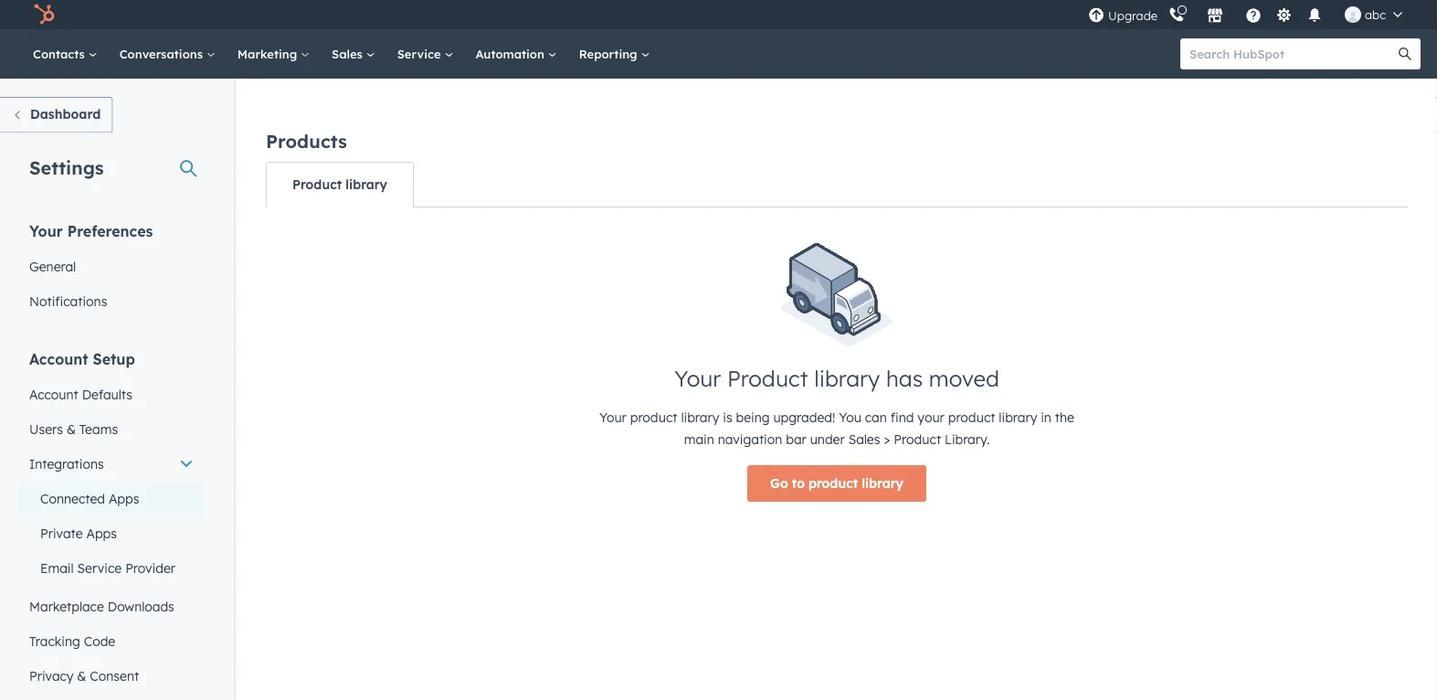 Task type: locate. For each thing, give the bounding box(es) containing it.
sales right marketing link
[[332, 46, 366, 61]]

notifications link
[[18, 284, 205, 319]]

2 horizontal spatial your
[[675, 365, 721, 392]]

marketplace downloads
[[29, 598, 174, 614]]

help button
[[1239, 0, 1270, 29]]

conversations
[[119, 46, 206, 61]]

your
[[29, 222, 63, 240], [675, 365, 721, 392], [600, 410, 627, 425]]

email
[[40, 560, 74, 576]]

account for account defaults
[[29, 386, 78, 402]]

integrations button
[[18, 447, 205, 481]]

library down products
[[346, 176, 388, 192]]

marketplace downloads link
[[18, 589, 205, 624]]

&
[[67, 421, 76, 437], [77, 668, 86, 684]]

settings link
[[1273, 5, 1296, 24]]

0 vertical spatial &
[[67, 421, 76, 437]]

is
[[723, 410, 733, 425]]

go to product library link
[[748, 465, 927, 502]]

sales
[[332, 46, 366, 61], [849, 431, 881, 447]]

sales inside sales "link"
[[332, 46, 366, 61]]

>
[[884, 431, 891, 447]]

users
[[29, 421, 63, 437]]

upgraded!
[[774, 410, 836, 425]]

private apps
[[40, 525, 117, 541]]

1 vertical spatial sales
[[849, 431, 881, 447]]

upgrade image
[[1089, 8, 1105, 24]]

setup
[[93, 350, 135, 368]]

your inside your product library is being upgraded! you can find your product library in the main navigation bar under sales > product library.
[[600, 410, 627, 425]]

provider
[[125, 560, 175, 576]]

product right to
[[809, 475, 858, 491]]

1 vertical spatial your
[[675, 365, 721, 392]]

service down the private apps link
[[77, 560, 122, 576]]

code
[[84, 633, 115, 649]]

1 horizontal spatial &
[[77, 668, 86, 684]]

0 horizontal spatial product
[[293, 176, 342, 192]]

service right sales "link"
[[397, 46, 445, 61]]

integrations
[[29, 456, 104, 472]]

private apps link
[[18, 516, 205, 551]]

your for your product library has moved
[[675, 365, 721, 392]]

1 vertical spatial apps
[[86, 525, 117, 541]]

your for your product library is being upgraded! you can find your product library in the main navigation bar under sales > product library.
[[600, 410, 627, 425]]

contacts link
[[22, 29, 109, 79]]

product up being
[[727, 365, 809, 392]]

menu containing abc
[[1087, 0, 1416, 29]]

2 horizontal spatial product
[[894, 431, 942, 447]]

find
[[891, 410, 914, 425]]

0 vertical spatial apps
[[109, 490, 139, 506]]

library up you
[[815, 365, 880, 392]]

apps for connected apps
[[109, 490, 139, 506]]

notifications button
[[1300, 0, 1331, 29]]

sales left >
[[849, 431, 881, 447]]

apps inside "link"
[[109, 490, 139, 506]]

email service provider
[[40, 560, 175, 576]]

notifications image
[[1307, 8, 1324, 25]]

calling icon image
[[1169, 7, 1186, 24]]

product left is
[[630, 410, 678, 425]]

reporting link
[[568, 29, 661, 79]]

marketing link
[[227, 29, 321, 79]]

1 vertical spatial product
[[727, 365, 809, 392]]

account inside account defaults link
[[29, 386, 78, 402]]

your for your preferences
[[29, 222, 63, 240]]

contacts
[[33, 46, 88, 61]]

your product library has moved
[[675, 365, 1000, 392]]

product inside your product library is being upgraded! you can find your product library in the main navigation bar under sales > product library.
[[894, 431, 942, 447]]

1 horizontal spatial your
[[600, 410, 627, 425]]

sales link
[[321, 29, 386, 79]]

account
[[29, 350, 88, 368], [29, 386, 78, 402]]

go
[[771, 475, 789, 491]]

settings
[[29, 156, 104, 179]]

0 horizontal spatial product
[[630, 410, 678, 425]]

reporting
[[579, 46, 641, 61]]

0 vertical spatial your
[[29, 222, 63, 240]]

2 account from the top
[[29, 386, 78, 402]]

your product library is being upgraded! you can find your product library in the main navigation bar under sales > product library.
[[600, 410, 1075, 447]]

0 horizontal spatial sales
[[332, 46, 366, 61]]

general
[[29, 258, 76, 274]]

1 horizontal spatial sales
[[849, 431, 881, 447]]

2 vertical spatial product
[[894, 431, 942, 447]]

private
[[40, 525, 83, 541]]

0 vertical spatial product
[[293, 176, 342, 192]]

hubspot image
[[33, 4, 55, 26]]

marketplaces image
[[1208, 8, 1224, 25]]

privacy & consent link
[[18, 659, 205, 693]]

tracking
[[29, 633, 80, 649]]

account up users
[[29, 386, 78, 402]]

& right users
[[67, 421, 76, 437]]

library left in
[[999, 410, 1038, 425]]

product up library.
[[949, 410, 996, 425]]

tracking code
[[29, 633, 115, 649]]

you
[[839, 410, 862, 425]]

connected apps
[[40, 490, 139, 506]]

go to product library
[[771, 475, 904, 491]]

search image
[[1399, 48, 1412, 60]]

upgrade
[[1109, 8, 1158, 23]]

0 vertical spatial account
[[29, 350, 88, 368]]

1 vertical spatial &
[[77, 668, 86, 684]]

1 vertical spatial account
[[29, 386, 78, 402]]

sales inside your product library is being upgraded! you can find your product library in the main navigation bar under sales > product library.
[[849, 431, 881, 447]]

product down your
[[894, 431, 942, 447]]

apps down 'integrations' button
[[109, 490, 139, 506]]

menu
[[1087, 0, 1416, 29]]

notifications
[[29, 293, 107, 309]]

service
[[397, 46, 445, 61], [77, 560, 122, 576]]

& right the privacy
[[77, 668, 86, 684]]

0 horizontal spatial &
[[67, 421, 76, 437]]

library
[[346, 176, 388, 192], [815, 365, 880, 392], [681, 410, 720, 425], [999, 410, 1038, 425], [862, 475, 904, 491]]

apps up email service provider
[[86, 525, 117, 541]]

downloads
[[108, 598, 174, 614]]

0 vertical spatial sales
[[332, 46, 366, 61]]

library down >
[[862, 475, 904, 491]]

apps
[[109, 490, 139, 506], [86, 525, 117, 541]]

products
[[266, 130, 347, 153]]

your
[[918, 410, 945, 425]]

product
[[293, 176, 342, 192], [727, 365, 809, 392], [894, 431, 942, 447]]

1 horizontal spatial product
[[809, 475, 858, 491]]

gary orlando image
[[1346, 6, 1362, 23]]

conversations link
[[109, 29, 227, 79]]

1 account from the top
[[29, 350, 88, 368]]

product down products
[[293, 176, 342, 192]]

product
[[630, 410, 678, 425], [949, 410, 996, 425], [809, 475, 858, 491]]

0 horizontal spatial your
[[29, 222, 63, 240]]

apps for private apps
[[86, 525, 117, 541]]

privacy
[[29, 668, 73, 684]]

your preferences element
[[18, 221, 205, 319]]

under
[[811, 431, 845, 447]]

1 horizontal spatial service
[[397, 46, 445, 61]]

2 vertical spatial your
[[600, 410, 627, 425]]

1 vertical spatial service
[[77, 560, 122, 576]]

0 horizontal spatial service
[[77, 560, 122, 576]]

can
[[865, 410, 887, 425]]

account up account defaults
[[29, 350, 88, 368]]

connected
[[40, 490, 105, 506]]



Task type: describe. For each thing, give the bounding box(es) containing it.
library up "main"
[[681, 410, 720, 425]]

main
[[684, 431, 715, 447]]

1 horizontal spatial product
[[727, 365, 809, 392]]

automation link
[[465, 29, 568, 79]]

search button
[[1390, 38, 1421, 69]]

& for privacy
[[77, 668, 86, 684]]

calling icon button
[[1162, 3, 1193, 27]]

account setup
[[29, 350, 135, 368]]

0 vertical spatial service
[[397, 46, 445, 61]]

users & teams
[[29, 421, 118, 437]]

dashboard link
[[0, 97, 113, 133]]

account setup element
[[18, 349, 205, 700]]

abc
[[1366, 7, 1387, 22]]

abc button
[[1335, 0, 1414, 29]]

settings image
[[1277, 8, 1293, 24]]

product library link
[[267, 163, 413, 207]]

preferences
[[67, 222, 153, 240]]

email service provider link
[[18, 551, 205, 585]]

tracking code link
[[18, 624, 205, 659]]

service inside account setup element
[[77, 560, 122, 576]]

marketplace
[[29, 598, 104, 614]]

your preferences
[[29, 222, 153, 240]]

library.
[[945, 431, 990, 447]]

privacy & consent
[[29, 668, 139, 684]]

dashboard
[[30, 106, 101, 122]]

marketplaces button
[[1197, 0, 1235, 29]]

consent
[[90, 668, 139, 684]]

has
[[887, 365, 923, 392]]

help image
[[1246, 8, 1262, 25]]

2 horizontal spatial product
[[949, 410, 996, 425]]

product library
[[293, 176, 388, 192]]

marketing
[[237, 46, 301, 61]]

bar
[[786, 431, 807, 447]]

the
[[1056, 410, 1075, 425]]

navigation
[[718, 431, 783, 447]]

account defaults
[[29, 386, 132, 402]]

automation
[[476, 46, 548, 61]]

account defaults link
[[18, 377, 205, 412]]

being
[[736, 410, 770, 425]]

Search HubSpot search field
[[1181, 38, 1405, 69]]

connected apps link
[[18, 481, 205, 516]]

& for users
[[67, 421, 76, 437]]

moved
[[929, 365, 1000, 392]]

defaults
[[82, 386, 132, 402]]

hubspot link
[[22, 4, 69, 26]]

general link
[[18, 249, 205, 284]]

to
[[792, 475, 805, 491]]

in
[[1041, 410, 1052, 425]]

account for account setup
[[29, 350, 88, 368]]

service link
[[386, 29, 465, 79]]

teams
[[79, 421, 118, 437]]

users & teams link
[[18, 412, 205, 447]]



Task type: vqa. For each thing, say whether or not it's contained in the screenshot.
the bottom and
no



